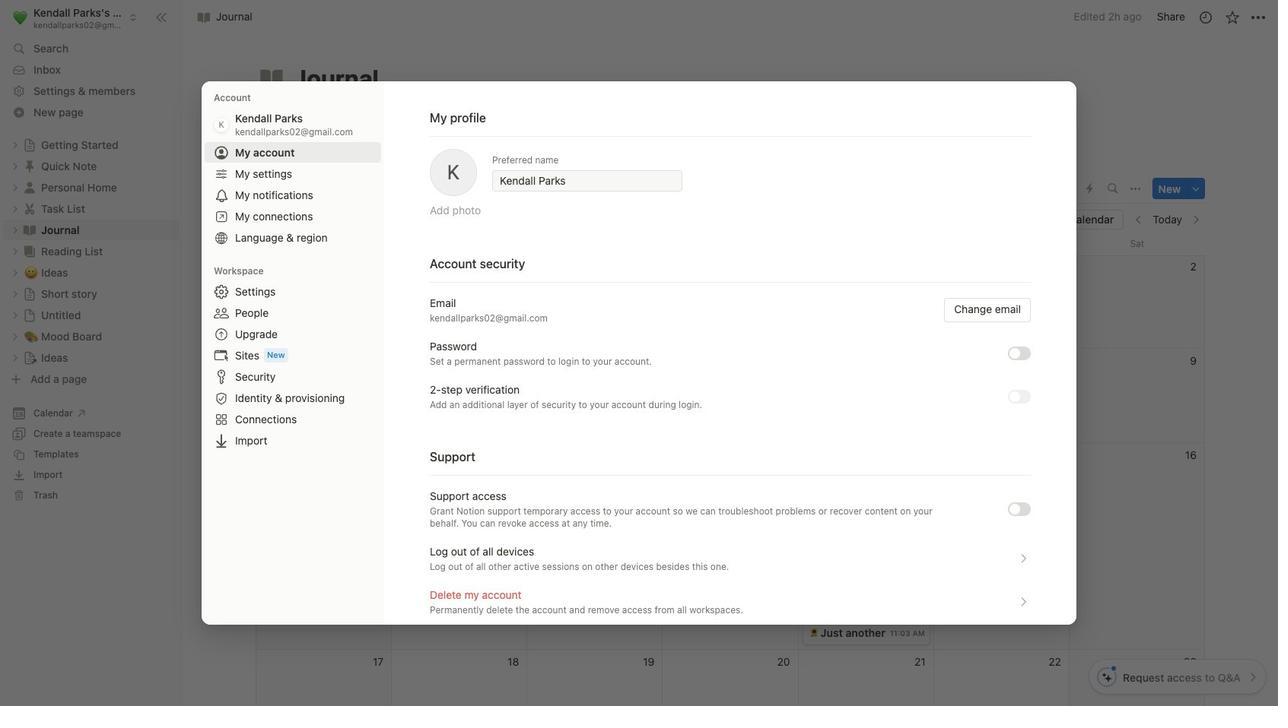 Task type: describe. For each thing, give the bounding box(es) containing it.
updates image
[[1198, 10, 1213, 25]]

favorite image
[[1225, 10, 1240, 25]]



Task type: locate. For each thing, give the bounding box(es) containing it.
💚 image
[[13, 8, 28, 27]]

change page icon image
[[258, 65, 285, 92]]

🌻 image
[[809, 627, 818, 639]]

tab list
[[256, 174, 1013, 204]]

🥥 image
[[809, 498, 818, 510]]

None text field
[[500, 173, 675, 189]]

create and view automations image
[[1087, 184, 1093, 194]]

📋 image
[[809, 472, 818, 484]]

close sidebar image
[[155, 11, 167, 23]]

next month image
[[1191, 215, 1201, 225]]

previous month image
[[1134, 215, 1144, 225]]



Task type: vqa. For each thing, say whether or not it's contained in the screenshot.
📓 Icon
no



